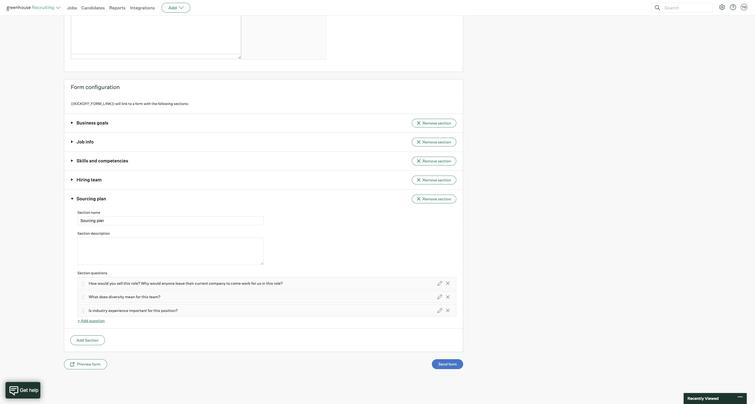 Task type: describe. For each thing, give the bounding box(es) containing it.
plan
[[97, 196, 106, 202]]

team?
[[149, 295, 161, 299]]

recently
[[688, 396, 705, 401]]

remove section button for skills and competencies
[[412, 157, 457, 165]]

business
[[77, 120, 96, 126]]

sell
[[117, 281, 123, 286]]

you
[[109, 281, 116, 286]]

remove for job info
[[423, 140, 438, 144]]

5 remove section button from the top
[[412, 195, 457, 203]]

sections:
[[174, 102, 189, 106]]

5 section from the top
[[438, 197, 452, 201]]

td button
[[742, 4, 748, 10]]

questions
[[91, 271, 107, 275]]

1 horizontal spatial to
[[227, 281, 230, 286]]

hiring
[[77, 177, 90, 183]]

preview form button
[[64, 359, 107, 369]]

add section button
[[70, 335, 105, 345]]

1 would from the left
[[98, 281, 109, 286]]

info
[[86, 139, 94, 145]]

send
[[439, 362, 448, 367]]

anyone
[[162, 281, 175, 286]]

section for job info
[[438, 140, 452, 144]]

form configuration
[[71, 84, 120, 91]]

experience
[[108, 308, 128, 313]]

remove section for job info
[[423, 140, 452, 144]]

reports link
[[109, 5, 126, 10]]

+ add question link
[[78, 318, 105, 323]]

► for job info
[[71, 140, 73, 144]]

add for add
[[169, 5, 177, 10]]

integrations
[[130, 5, 155, 10]]

section name
[[78, 210, 100, 215]]

td button
[[741, 3, 749, 12]]

the
[[152, 102, 157, 106]]

add for add section
[[77, 338, 84, 342]]

us
[[257, 281, 262, 286]]

configure image
[[720, 4, 726, 10]]

remove section for skills and competencies
[[423, 159, 452, 163]]

position?
[[161, 308, 178, 313]]

configuration
[[86, 84, 120, 91]]

section for section questions
[[78, 271, 90, 275]]

► sourcing plan
[[71, 196, 106, 202]]

with
[[144, 102, 151, 106]]

1 vertical spatial add
[[81, 318, 88, 323]]

send form
[[439, 362, 457, 367]]

2 role? from the left
[[274, 281, 283, 286]]

5 remove section from the top
[[423, 197, 452, 201]]

form for preview form
[[92, 362, 101, 367]]

skills and competencies
[[77, 158, 128, 164]]

current
[[195, 281, 208, 286]]

section description
[[78, 231, 110, 236]]

candidates link
[[82, 5, 105, 10]]

is
[[89, 308, 92, 313]]

does
[[99, 295, 108, 299]]

Search text field
[[664, 4, 708, 12]]

what
[[89, 295, 98, 299]]

remove for hiring team
[[423, 178, 438, 182]]

section for section description
[[78, 231, 90, 236]]

this left team? on the left bottom of page
[[142, 295, 148, 299]]

section questions
[[78, 271, 107, 275]]

resize image
[[238, 56, 241, 59]]

this right "sell" at bottom left
[[124, 281, 131, 286]]

and
[[89, 158, 97, 164]]

section for section name
[[78, 210, 90, 215]]

leave
[[176, 281, 185, 286]]

diversity
[[109, 295, 124, 299]]

{{kickoff_form_link}}
[[71, 102, 115, 106]]

remove section button for job info
[[412, 138, 457, 146]]

name
[[91, 210, 100, 215]]

hiring team
[[77, 177, 102, 183]]

link
[[122, 102, 128, 106]]

Section description text field
[[78, 237, 264, 265]]

in
[[262, 281, 266, 286]]

a
[[133, 102, 135, 106]]

will
[[115, 102, 121, 106]]

viewed
[[706, 396, 720, 401]]

industry
[[93, 308, 108, 313]]



Task type: locate. For each thing, give the bounding box(es) containing it.
3 remove section button from the top
[[412, 157, 457, 165]]

this left position?
[[154, 308, 160, 313]]

td
[[743, 5, 747, 9]]

► left business
[[71, 121, 73, 125]]

4 remove section from the top
[[423, 178, 452, 182]]

recently viewed
[[688, 396, 720, 401]]

job info
[[77, 139, 94, 145]]

remove for business goals
[[423, 121, 438, 125]]

edit image for is industry experience important for this position?
[[438, 308, 443, 313]]

1 role? from the left
[[131, 281, 140, 286]]

edit image for what does diversity mean for this team?
[[438, 294, 443, 299]]

description
[[91, 231, 110, 236]]

0 vertical spatial for
[[252, 281, 256, 286]]

would right why
[[150, 281, 161, 286]]

jobs link
[[67, 5, 77, 10]]

5 remove from the top
[[423, 197, 438, 201]]

0 horizontal spatial would
[[98, 281, 109, 286]]

to left come
[[227, 281, 230, 286]]

Section name text field
[[78, 216, 264, 226]]

► left job
[[71, 140, 73, 144]]

reports
[[109, 5, 126, 10]]

0 vertical spatial add
[[169, 5, 177, 10]]

2 vertical spatial for
[[148, 308, 153, 313]]

remove section button for business goals
[[412, 119, 457, 128]]

► left skills
[[71, 159, 73, 163]]

what does diversity mean for this team?
[[89, 295, 161, 299]]

2 vertical spatial add
[[77, 338, 84, 342]]

why
[[141, 281, 149, 286]]

goals
[[97, 120, 108, 126]]

1 horizontal spatial form
[[135, 102, 143, 106]]

come
[[231, 281, 241, 286]]

section for skills and competencies
[[438, 159, 452, 163]]

candidates
[[82, 5, 105, 10]]

add button
[[162, 3, 191, 13]]

3 edit image from the top
[[438, 308, 443, 313]]

form for send form
[[449, 362, 457, 367]]

1 remove section from the top
[[423, 121, 452, 125]]

for right mean
[[136, 295, 141, 299]]

this
[[124, 281, 131, 286], [267, 281, 273, 286], [142, 295, 148, 299], [154, 308, 160, 313]]

add section
[[77, 338, 99, 342]]

to
[[128, 102, 132, 106], [227, 281, 230, 286]]

their
[[186, 281, 194, 286]]

2 vertical spatial edit image
[[438, 308, 443, 313]]

3 remove from the top
[[423, 159, 438, 163]]

section
[[438, 121, 452, 125], [438, 140, 452, 144], [438, 159, 452, 163], [438, 178, 452, 182], [438, 197, 452, 201]]

preview form
[[77, 362, 101, 367]]

would
[[98, 281, 109, 286], [150, 281, 161, 286]]

question
[[89, 318, 105, 323]]

remove section for hiring team
[[423, 178, 452, 182]]

1 vertical spatial to
[[227, 281, 230, 286]]

role? left why
[[131, 281, 140, 286]]

► for skills and competencies
[[71, 159, 73, 163]]

section left description
[[78, 231, 90, 236]]

role? right in
[[274, 281, 283, 286]]

add inside popup button
[[169, 5, 177, 10]]

business goals
[[77, 120, 108, 126]]

form right preview
[[92, 362, 101, 367]]

0 vertical spatial edit image
[[438, 281, 443, 286]]

2 remove section from the top
[[423, 140, 452, 144]]

team
[[91, 177, 102, 183]]

for right important
[[148, 308, 153, 313]]

section left name at the bottom left
[[78, 210, 90, 215]]

1 edit image from the top
[[438, 281, 443, 286]]

add
[[169, 5, 177, 10], [81, 318, 88, 323], [77, 338, 84, 342]]

3 section from the top
[[438, 159, 452, 163]]

3 remove section from the top
[[423, 159, 452, 163]]

1 vertical spatial edit image
[[438, 294, 443, 299]]

form
[[71, 84, 84, 91]]

{{kickoff_form_link}} will link to a form with the following sections:
[[71, 102, 189, 106]]

0 horizontal spatial form
[[92, 362, 101, 367]]

preview
[[77, 362, 92, 367]]

1 section from the top
[[438, 121, 452, 125]]

send form button
[[433, 359, 464, 369]]

► for business goals
[[71, 121, 73, 125]]

greenhouse recruiting image
[[7, 4, 56, 11]]

mean
[[125, 295, 135, 299]]

important
[[129, 308, 147, 313]]

remove for skills and competencies
[[423, 159, 438, 163]]

2 horizontal spatial for
[[252, 281, 256, 286]]

+ add question
[[78, 318, 105, 323]]

2 edit image from the top
[[438, 294, 443, 299]]

for
[[252, 281, 256, 286], [136, 295, 141, 299], [148, 308, 153, 313]]

to left a
[[128, 102, 132, 106]]

► inside ► sourcing plan
[[71, 198, 74, 200]]

2 horizontal spatial form
[[449, 362, 457, 367]]

remove section button
[[412, 119, 457, 128], [412, 138, 457, 146], [412, 157, 457, 165], [412, 176, 457, 184], [412, 195, 457, 203]]

form right send
[[449, 362, 457, 367]]

0 horizontal spatial for
[[136, 295, 141, 299]]

how would you sell this role? why would anyone leave their current company to come work for us in this role?
[[89, 281, 283, 286]]

this right in
[[267, 281, 273, 286]]

1 horizontal spatial for
[[148, 308, 153, 313]]

0 horizontal spatial role?
[[131, 281, 140, 286]]

edit image for how would you sell this role? why would anyone leave their current company to come work for us in this role?
[[438, 281, 443, 286]]

remove section for business goals
[[423, 121, 452, 125]]

0 vertical spatial to
[[128, 102, 132, 106]]

for left us on the left
[[252, 281, 256, 286]]

1 horizontal spatial would
[[150, 281, 161, 286]]

section for business goals
[[438, 121, 452, 125]]

skills
[[77, 158, 88, 164]]

form right a
[[135, 102, 143, 106]]

section
[[78, 210, 90, 215], [78, 231, 90, 236], [78, 271, 90, 275], [85, 338, 99, 342]]

0 horizontal spatial to
[[128, 102, 132, 106]]

► left hiring
[[71, 178, 73, 181]]

2 would from the left
[[150, 281, 161, 286]]

1 horizontal spatial role?
[[274, 281, 283, 286]]

remove section
[[423, 121, 452, 125], [423, 140, 452, 144], [423, 159, 452, 163], [423, 178, 452, 182], [423, 197, 452, 201]]

job
[[77, 139, 85, 145]]

section inside button
[[85, 338, 99, 342]]

section for hiring team
[[438, 178, 452, 182]]

add inside button
[[77, 338, 84, 342]]

for for position?
[[148, 308, 153, 313]]

integrations link
[[130, 5, 155, 10]]

1 remove from the top
[[423, 121, 438, 125]]

jobs
[[67, 5, 77, 10]]

following
[[158, 102, 173, 106]]

+
[[78, 318, 80, 323]]

4 remove from the top
[[423, 178, 438, 182]]

4 section from the top
[[438, 178, 452, 182]]

work
[[242, 281, 251, 286]]

section up how
[[78, 271, 90, 275]]

remove
[[423, 121, 438, 125], [423, 140, 438, 144], [423, 159, 438, 163], [423, 178, 438, 182], [423, 197, 438, 201]]

2 remove section button from the top
[[412, 138, 457, 146]]

company
[[209, 281, 226, 286]]

2 section from the top
[[438, 140, 452, 144]]

edit image
[[438, 281, 443, 286], [438, 294, 443, 299], [438, 308, 443, 313]]

2 remove from the top
[[423, 140, 438, 144]]

► left 'sourcing'
[[71, 198, 74, 200]]

is industry experience important for this position?
[[89, 308, 178, 313]]

remove section button for hiring team
[[412, 176, 457, 184]]

competencies
[[98, 158, 128, 164]]

1 remove section button from the top
[[412, 119, 457, 128]]

would left you
[[98, 281, 109, 286]]

sourcing
[[77, 196, 96, 202]]

► for hiring team
[[71, 178, 73, 181]]

how
[[89, 281, 97, 286]]

►
[[71, 121, 73, 125], [71, 140, 73, 144], [71, 159, 73, 163], [71, 178, 73, 181], [71, 198, 74, 200]]

section down + add question
[[85, 338, 99, 342]]

1 vertical spatial for
[[136, 295, 141, 299]]

role?
[[131, 281, 140, 286], [274, 281, 283, 286]]

4 remove section button from the top
[[412, 176, 457, 184]]

for for team?
[[136, 295, 141, 299]]

form
[[135, 102, 143, 106], [92, 362, 101, 367], [449, 362, 457, 367]]



Task type: vqa. For each thing, say whether or not it's contained in the screenshot.
hire
no



